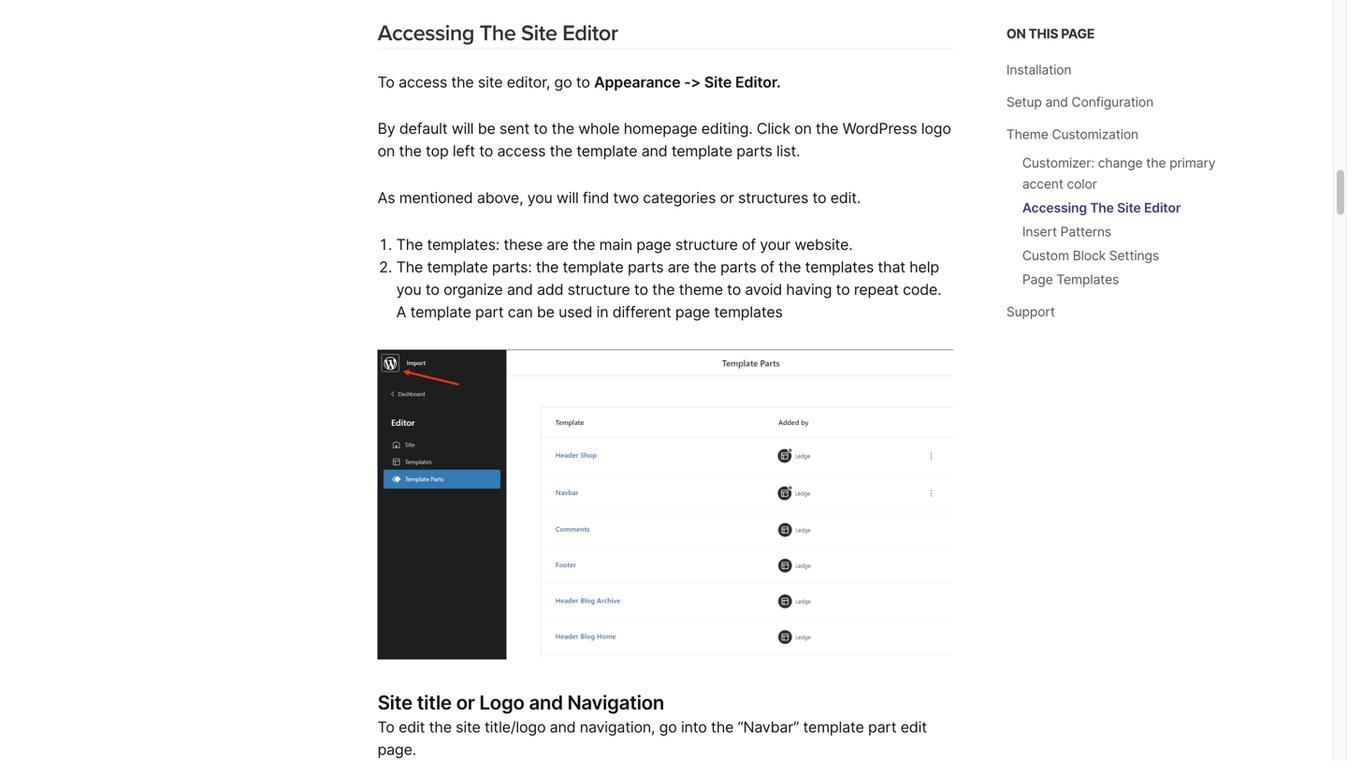 Task type: locate. For each thing, give the bounding box(es) containing it.
template
[[577, 142, 638, 160], [672, 142, 733, 160], [427, 258, 488, 276], [563, 258, 624, 276], [411, 303, 472, 321], [804, 718, 865, 736]]

the left the whole
[[552, 119, 575, 138]]

navigation
[[568, 691, 665, 714]]

templates down avoid
[[715, 303, 783, 321]]

0 vertical spatial will
[[452, 119, 474, 138]]

categories
[[643, 189, 716, 207]]

1 edit from the left
[[399, 718, 425, 736]]

access down the sent
[[497, 142, 546, 160]]

the down mentioned
[[397, 235, 423, 254]]

two
[[614, 189, 639, 207]]

to
[[378, 73, 395, 91], [378, 718, 395, 736]]

editor
[[563, 20, 618, 47], [1145, 200, 1182, 216]]

0 vertical spatial be
[[478, 119, 496, 138]]

to up by
[[378, 73, 395, 91]]

site down logo
[[456, 718, 481, 736]]

0 vertical spatial part
[[476, 303, 504, 321]]

1 vertical spatial structure
[[568, 280, 631, 299]]

2 to from the top
[[378, 718, 395, 736]]

templates down "website."
[[806, 258, 874, 276]]

and right 'title/logo'
[[550, 718, 576, 736]]

having
[[787, 280, 832, 299]]

0 vertical spatial access
[[399, 73, 447, 91]]

this
[[1029, 26, 1059, 42]]

accessing the site editor link up editor,
[[378, 20, 618, 47]]

of up avoid
[[761, 258, 775, 276]]

0 horizontal spatial accessing
[[378, 20, 475, 47]]

on
[[795, 119, 812, 138], [378, 142, 395, 160]]

0 horizontal spatial be
[[478, 119, 496, 138]]

or
[[720, 189, 735, 207], [456, 691, 475, 714]]

and down homepage
[[642, 142, 668, 160]]

part inside the templates: these are the main page structure of your website. the template parts: the template parts are the parts of the templates that help you to organize and add structure to the theme to avoid having to repeat code. a template part can be used in different page templates
[[476, 303, 504, 321]]

site left title
[[378, 691, 413, 714]]

parts up avoid
[[721, 258, 757, 276]]

wordpress
[[843, 119, 918, 138]]

1 horizontal spatial structure
[[676, 235, 738, 254]]

access inside by default will be sent to the whole homepage editing. click on the wordpress logo on the top left to access the template and template parts list.
[[497, 142, 546, 160]]

change
[[1099, 155, 1143, 171]]

1 horizontal spatial be
[[537, 303, 555, 321]]

0 horizontal spatial templates
[[715, 303, 783, 321]]

1 vertical spatial editor
[[1145, 200, 1182, 216]]

0 horizontal spatial go
[[555, 73, 572, 91]]

custom block settings link
[[1023, 248, 1160, 264]]

are up theme on the top of page
[[668, 258, 690, 276]]

be inside the templates: these are the main page structure of your website. the template parts: the template parts are the parts of the templates that help you to organize and add structure to the theme to avoid having to repeat code. a template part can be used in different page templates
[[537, 303, 555, 321]]

the right change
[[1147, 155, 1167, 171]]

will
[[452, 119, 474, 138], [557, 189, 579, 207]]

the left "main"
[[573, 235, 596, 254]]

1 vertical spatial are
[[668, 258, 690, 276]]

you
[[528, 189, 553, 207], [397, 280, 422, 299]]

template inside site title or logo and navigation to edit the site title/logo and navigation, go into the "navbar" template part edit page.
[[804, 718, 865, 736]]

add
[[537, 280, 564, 299]]

1 vertical spatial accessing
[[1023, 200, 1088, 216]]

by
[[378, 119, 396, 138]]

site
[[478, 73, 503, 91], [456, 718, 481, 736]]

access up "default"
[[399, 73, 447, 91]]

editor down primary
[[1145, 200, 1182, 216]]

you up 'a'
[[397, 280, 422, 299]]

and up "can"
[[507, 280, 533, 299]]

be down add
[[537, 303, 555, 321]]

page.
[[378, 741, 417, 759]]

2 vertical spatial page
[[676, 303, 711, 321]]

1 vertical spatial templates
[[715, 303, 783, 321]]

accessing the site editor link up patterns
[[1023, 200, 1182, 216]]

1 vertical spatial of
[[761, 258, 775, 276]]

0 vertical spatial structure
[[676, 235, 738, 254]]

go inside site title or logo and navigation to edit the site title/logo and navigation, go into the "navbar" template part edit page.
[[660, 718, 677, 736]]

page right "main"
[[637, 235, 672, 254]]

0 vertical spatial accessing
[[378, 20, 475, 47]]

0 horizontal spatial part
[[476, 303, 504, 321]]

theme customization
[[1007, 126, 1139, 142]]

you inside the templates: these are the main page structure of your website. the template parts: the template parts are the parts of the templates that help you to organize and add structure to the theme to avoid having to repeat code. a template part can be used in different page templates
[[397, 280, 422, 299]]

1 horizontal spatial editor
[[1145, 200, 1182, 216]]

0 vertical spatial you
[[528, 189, 553, 207]]

0 vertical spatial are
[[547, 235, 569, 254]]

be left the sent
[[478, 119, 496, 138]]

templates:
[[427, 235, 500, 254]]

1 horizontal spatial go
[[660, 718, 677, 736]]

the down "default"
[[399, 142, 422, 160]]

0 vertical spatial on
[[795, 119, 812, 138]]

-
[[684, 73, 691, 91]]

you right above,
[[528, 189, 553, 207]]

access
[[399, 73, 447, 91], [497, 142, 546, 160]]

be
[[478, 119, 496, 138], [537, 303, 555, 321]]

1 horizontal spatial edit
[[901, 718, 928, 736]]

accessing
[[378, 20, 475, 47], [1023, 200, 1088, 216]]

site inside customizer: change the primary accent color accessing the site editor insert patterns custom block settings page templates
[[1118, 200, 1142, 216]]

sent
[[500, 119, 530, 138]]

site title or logo and navigation to edit the site title/logo and navigation, go into the "navbar" template part edit page.
[[378, 691, 928, 759]]

to left edit.
[[813, 189, 827, 207]]

0 horizontal spatial will
[[452, 119, 474, 138]]

on down by
[[378, 142, 395, 160]]

logo
[[480, 691, 525, 714]]

or right title
[[456, 691, 475, 714]]

structure
[[676, 235, 738, 254], [568, 280, 631, 299]]

1 vertical spatial or
[[456, 691, 475, 714]]

page down theme on the top of page
[[676, 303, 711, 321]]

0 horizontal spatial edit
[[399, 718, 425, 736]]

1 vertical spatial you
[[397, 280, 422, 299]]

1 horizontal spatial accessing the site editor link
[[1023, 200, 1182, 216]]

1 vertical spatial site
[[456, 718, 481, 736]]

page
[[1062, 26, 1095, 42], [637, 235, 672, 254], [676, 303, 711, 321]]

editor inside customizer: change the primary accent color accessing the site editor insert patterns custom block settings page templates
[[1145, 200, 1182, 216]]

navigation,
[[580, 718, 656, 736]]

0 horizontal spatial access
[[399, 73, 447, 91]]

1 vertical spatial be
[[537, 303, 555, 321]]

site left editor,
[[478, 73, 503, 91]]

part
[[476, 303, 504, 321], [869, 718, 897, 736]]

logo
[[922, 119, 952, 138]]

0 horizontal spatial page
[[637, 235, 672, 254]]

to inside site title or logo and navigation to edit the site title/logo and navigation, go into the "navbar" template part edit page.
[[378, 718, 395, 736]]

1 horizontal spatial or
[[720, 189, 735, 207]]

to up page.
[[378, 718, 395, 736]]

main
[[600, 235, 633, 254]]

1 horizontal spatial will
[[557, 189, 579, 207]]

editor.
[[736, 73, 781, 91]]

block
[[1073, 248, 1106, 264]]

to up different
[[635, 280, 649, 299]]

0 horizontal spatial accessing the site editor link
[[378, 20, 618, 47]]

the down 'accessing the site editor'
[[451, 73, 474, 91]]

your
[[760, 235, 791, 254]]

accessing the site editor link
[[378, 20, 618, 47], [1023, 200, 1182, 216]]

0 horizontal spatial or
[[456, 691, 475, 714]]

0 vertical spatial templates
[[806, 258, 874, 276]]

0 vertical spatial editor
[[563, 20, 618, 47]]

1 horizontal spatial access
[[497, 142, 546, 160]]

parts down click
[[737, 142, 773, 160]]

will up left
[[452, 119, 474, 138]]

template right "navbar"
[[804, 718, 865, 736]]

the
[[480, 20, 516, 47], [1091, 200, 1115, 216], [397, 235, 423, 254], [397, 258, 423, 276]]

homepage
[[624, 119, 698, 138]]

the up add
[[536, 258, 559, 276]]

the left wordpress
[[816, 119, 839, 138]]

1 horizontal spatial on
[[795, 119, 812, 138]]

0 horizontal spatial structure
[[568, 280, 631, 299]]

mentioned
[[399, 189, 473, 207]]

site
[[521, 20, 557, 47], [705, 73, 732, 91], [1118, 200, 1142, 216], [378, 691, 413, 714]]

will inside by default will be sent to the whole homepage editing. click on the wordpress logo on the top left to access the template and template parts list.
[[452, 119, 474, 138]]

1 horizontal spatial templates
[[806, 258, 874, 276]]

template down "main"
[[563, 258, 624, 276]]

the inside customizer: change the primary accent color accessing the site editor insert patterns custom block settings page templates
[[1091, 200, 1115, 216]]

1 vertical spatial part
[[869, 718, 897, 736]]

are
[[547, 235, 569, 254], [668, 258, 690, 276]]

the up patterns
[[1091, 200, 1115, 216]]

into
[[681, 718, 707, 736]]

the up editor,
[[480, 20, 516, 47]]

2 edit from the left
[[901, 718, 928, 736]]

the down to access the site editor, go to appearance -> site editor.
[[550, 142, 573, 160]]

site down customizer: change the primary accent color link
[[1118, 200, 1142, 216]]

0 vertical spatial or
[[720, 189, 735, 207]]

0 horizontal spatial are
[[547, 235, 569, 254]]

1 vertical spatial access
[[497, 142, 546, 160]]

to right the sent
[[534, 119, 548, 138]]

structure up theme on the top of page
[[676, 235, 738, 254]]

of left the your
[[742, 235, 756, 254]]

support link
[[1007, 304, 1056, 320]]

go left into
[[660, 718, 677, 736]]

1 horizontal spatial are
[[668, 258, 690, 276]]

the
[[451, 73, 474, 91], [552, 119, 575, 138], [816, 119, 839, 138], [399, 142, 422, 160], [550, 142, 573, 160], [1147, 155, 1167, 171], [573, 235, 596, 254], [536, 258, 559, 276], [694, 258, 717, 276], [779, 258, 802, 276], [653, 280, 675, 299], [429, 718, 452, 736], [711, 718, 734, 736]]

to left avoid
[[727, 280, 741, 299]]

parts inside by default will be sent to the whole homepage editing. click on the wordpress logo on the top left to access the template and template parts list.
[[737, 142, 773, 160]]

0 vertical spatial page
[[1062, 26, 1095, 42]]

or inside site title or logo and navigation to edit the site title/logo and navigation, go into the "navbar" template part edit page.
[[456, 691, 475, 714]]

and right setup
[[1046, 94, 1069, 110]]

0 vertical spatial of
[[742, 235, 756, 254]]

edit
[[399, 718, 425, 736], [901, 718, 928, 736]]

1 vertical spatial go
[[660, 718, 677, 736]]

1 horizontal spatial part
[[869, 718, 897, 736]]

to right left
[[479, 142, 493, 160]]

0 vertical spatial to
[[378, 73, 395, 91]]

0 horizontal spatial of
[[742, 235, 756, 254]]

or left structures
[[720, 189, 735, 207]]

go right editor,
[[555, 73, 572, 91]]

editor up to access the site editor, go to appearance -> site editor.
[[563, 20, 618, 47]]

page right this
[[1062, 26, 1095, 42]]

repeat
[[855, 280, 899, 299]]

color
[[1068, 176, 1098, 192]]

1 vertical spatial to
[[378, 718, 395, 736]]

on up list.
[[795, 119, 812, 138]]

1 horizontal spatial of
[[761, 258, 775, 276]]

go
[[555, 73, 572, 91], [660, 718, 677, 736]]

are right "these"
[[547, 235, 569, 254]]

structure up in
[[568, 280, 631, 299]]

1 horizontal spatial accessing
[[1023, 200, 1088, 216]]

0 horizontal spatial you
[[397, 280, 422, 299]]

and inside by default will be sent to the whole homepage editing. click on the wordpress logo on the top left to access the template and template parts list.
[[642, 142, 668, 160]]

1 horizontal spatial you
[[528, 189, 553, 207]]

theme
[[1007, 126, 1049, 142]]

templates
[[806, 258, 874, 276], [715, 303, 783, 321]]

will left find
[[557, 189, 579, 207]]

0 horizontal spatial on
[[378, 142, 395, 160]]

and
[[1046, 94, 1069, 110], [642, 142, 668, 160], [507, 280, 533, 299], [529, 691, 563, 714], [550, 718, 576, 736]]



Task type: describe. For each thing, give the bounding box(es) containing it.
page
[[1023, 271, 1054, 287]]

to left repeat
[[837, 280, 851, 299]]

settings
[[1110, 248, 1160, 264]]

0 vertical spatial accessing the site editor link
[[378, 20, 618, 47]]

website.
[[795, 235, 853, 254]]

installation
[[1007, 62, 1072, 78]]

these
[[504, 235, 543, 254]]

list.
[[777, 142, 801, 160]]

accessing inside customizer: change the primary accent color accessing the site editor insert patterns custom block settings page templates
[[1023, 200, 1088, 216]]

template down the whole
[[577, 142, 638, 160]]

title
[[417, 691, 452, 714]]

the up 'a'
[[397, 258, 423, 276]]

organize
[[444, 280, 503, 299]]

code.
[[903, 280, 942, 299]]

insert patterns link
[[1023, 224, 1112, 240]]

page templates link
[[1023, 271, 1120, 287]]

primary
[[1170, 155, 1216, 171]]

avoid
[[745, 280, 783, 299]]

be inside by default will be sent to the whole homepage editing. click on the wordpress logo on the top left to access the template and template parts list.
[[478, 119, 496, 138]]

part inside site title or logo and navigation to edit the site title/logo and navigation, go into the "navbar" template part edit page.
[[869, 718, 897, 736]]

default
[[400, 119, 448, 138]]

templates
[[1057, 271, 1120, 287]]

help
[[910, 258, 940, 276]]

patterns
[[1061, 224, 1112, 240]]

site up editor,
[[521, 20, 557, 47]]

template down the templates:
[[427, 258, 488, 276]]

parts:
[[492, 258, 532, 276]]

the inside customizer: change the primary accent color accessing the site editor insert patterns custom block settings page templates
[[1147, 155, 1167, 171]]

as
[[378, 189, 395, 207]]

the up theme on the top of page
[[694, 258, 717, 276]]

site inside site title or logo and navigation to edit the site title/logo and navigation, go into the "navbar" template part edit page.
[[456, 718, 481, 736]]

custom
[[1023, 248, 1070, 264]]

0 vertical spatial site
[[478, 73, 503, 91]]

above,
[[477, 189, 524, 207]]

as mentioned above, you will find two categories or structures to edit.
[[378, 189, 861, 207]]

to up the whole
[[576, 73, 590, 91]]

1 vertical spatial page
[[637, 235, 672, 254]]

and inside the templates: these are the main page structure of your website. the template parts: the template parts are the parts of the templates that help you to organize and add structure to the theme to avoid having to repeat code. a template part can be used in different page templates
[[507, 280, 533, 299]]

the right into
[[711, 718, 734, 736]]

customizer: change the primary accent color link
[[1023, 155, 1216, 192]]

top
[[426, 142, 449, 160]]

the templates: these are the main page structure of your website. the template parts: the template parts are the parts of the templates that help you to organize and add structure to the theme to avoid having to repeat code. a template part can be used in different page templates
[[397, 235, 942, 321]]

different
[[613, 303, 672, 321]]

1 vertical spatial accessing the site editor link
[[1023, 200, 1182, 216]]

the down the your
[[779, 258, 802, 276]]

to left organize
[[426, 280, 440, 299]]

accessing the site editor
[[378, 20, 618, 47]]

installation link
[[1007, 62, 1072, 78]]

site right >
[[705, 73, 732, 91]]

0 vertical spatial go
[[555, 73, 572, 91]]

theme
[[679, 280, 723, 299]]

parts down "main"
[[628, 258, 664, 276]]

on this page
[[1007, 26, 1095, 42]]

editor,
[[507, 73, 551, 91]]

whole
[[579, 119, 620, 138]]

setup and configuration link
[[1007, 94, 1154, 110]]

setup and configuration
[[1007, 94, 1154, 110]]

by default will be sent to the whole homepage editing. click on the wordpress logo on the top left to access the template and template parts list.
[[378, 119, 952, 160]]

template down organize
[[411, 303, 472, 321]]

title/logo
[[485, 718, 546, 736]]

setup
[[1007, 94, 1043, 110]]

1 to from the top
[[378, 73, 395, 91]]

configuration
[[1072, 94, 1154, 110]]

accent
[[1023, 176, 1064, 192]]

theme customization link
[[1007, 126, 1139, 142]]

that
[[878, 258, 906, 276]]

used
[[559, 303, 593, 321]]

site inside site title or logo and navigation to edit the site title/logo and navigation, go into the "navbar" template part edit page.
[[378, 691, 413, 714]]

0 horizontal spatial editor
[[563, 20, 618, 47]]

click
[[757, 119, 791, 138]]

can
[[508, 303, 533, 321]]

support
[[1007, 304, 1056, 320]]

edit.
[[831, 189, 861, 207]]

structures
[[739, 189, 809, 207]]

customization
[[1053, 126, 1139, 142]]

appearance
[[594, 73, 681, 91]]

in
[[597, 303, 609, 321]]

the down title
[[429, 718, 452, 736]]

customizer:
[[1023, 155, 1095, 171]]

"navbar"
[[738, 718, 800, 736]]

a
[[397, 303, 407, 321]]

to access the site editor, go to appearance -> site editor.
[[378, 73, 781, 91]]

1 horizontal spatial page
[[676, 303, 711, 321]]

editing.
[[702, 119, 753, 138]]

customizer: change the primary accent color accessing the site editor insert patterns custom block settings page templates
[[1023, 155, 1216, 287]]

1 vertical spatial on
[[378, 142, 395, 160]]

insert
[[1023, 224, 1058, 240]]

on
[[1007, 26, 1026, 42]]

1 vertical spatial will
[[557, 189, 579, 207]]

find
[[583, 189, 609, 207]]

template down editing.
[[672, 142, 733, 160]]

and up 'title/logo'
[[529, 691, 563, 714]]

left
[[453, 142, 475, 160]]

the up different
[[653, 280, 675, 299]]

>
[[691, 73, 701, 91]]

2 horizontal spatial page
[[1062, 26, 1095, 42]]



Task type: vqa. For each thing, say whether or not it's contained in the screenshot.
the topmost WILL
yes



